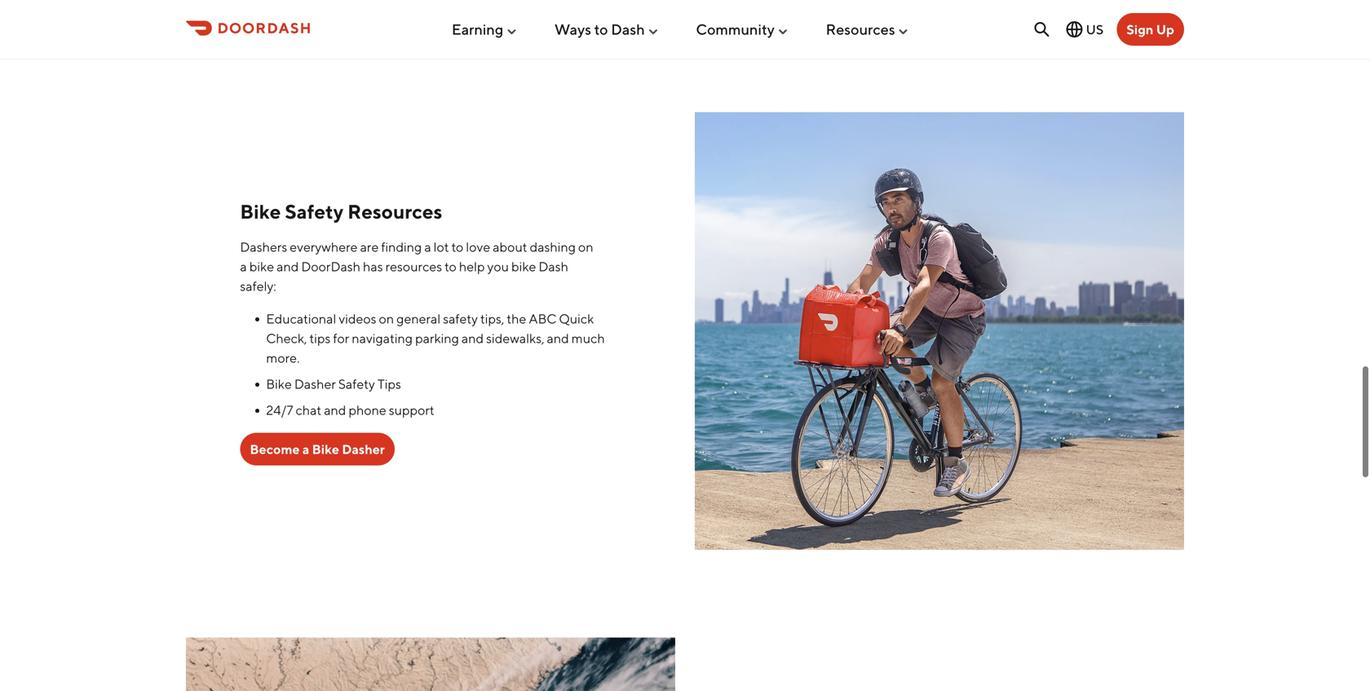 Task type: describe. For each thing, give the bounding box(es) containing it.
abc
[[529, 302, 557, 317]]

on inside educational videos on general safety tips, the abc quick check, tips for navigating parking and sidewalks, and much more.
[[379, 302, 394, 317]]

community
[[696, 21, 775, 38]]

earning
[[452, 21, 504, 38]]

earning link
[[452, 14, 518, 45]]

become
[[250, 432, 300, 448]]

finding
[[381, 230, 422, 246]]

resources link
[[826, 14, 910, 45]]

1 vertical spatial safety
[[339, 367, 375, 383]]

1 vertical spatial dasher
[[342, 432, 385, 448]]

are
[[360, 230, 379, 246]]

dx spotlight hiro4 image
[[695, 103, 1185, 541]]

0 horizontal spatial dasher
[[294, 367, 336, 383]]

ways to dash link
[[555, 14, 660, 45]]

general
[[397, 302, 441, 317]]

and down safety
[[462, 321, 484, 337]]

has
[[363, 250, 383, 265]]

sign up button
[[1117, 13, 1185, 46]]

tips
[[310, 321, 331, 337]]

and down abc
[[547, 321, 569, 337]]

dx - severe weather image
[[186, 629, 676, 691]]

0 horizontal spatial a
[[240, 250, 247, 265]]

0 vertical spatial safety
[[285, 191, 344, 214]]

sidewalks,
[[486, 321, 545, 337]]

for
[[333, 321, 350, 337]]

ways
[[555, 21, 592, 38]]

and down bike dasher safety tips at the left of page
[[324, 393, 346, 409]]

chat
[[296, 393, 322, 409]]

phone
[[349, 393, 387, 409]]

educational videos on general safety tips, the abc quick check, tips for navigating parking and sidewalks, and much more.
[[266, 302, 605, 357]]

1 horizontal spatial dash
[[611, 21, 645, 38]]

safety
[[443, 302, 478, 317]]

2 horizontal spatial a
[[425, 230, 431, 246]]

more.
[[266, 341, 300, 357]]

videos
[[339, 302, 377, 317]]

2 vertical spatial to
[[445, 250, 457, 265]]

bike for bike dasher safety tips
[[266, 367, 292, 383]]

help
[[459, 250, 485, 265]]

sign up
[[1127, 22, 1175, 37]]

24/7 chat and phone support
[[266, 393, 435, 409]]



Task type: vqa. For each thing, say whether or not it's contained in the screenshot.
we
no



Task type: locate. For each thing, give the bounding box(es) containing it.
1 vertical spatial on
[[379, 302, 394, 317]]

bike safety resources
[[240, 191, 443, 214]]

tips
[[378, 367, 401, 383]]

a up safely:
[[240, 250, 247, 265]]

lot
[[434, 230, 449, 246]]

bike up 24/7
[[266, 367, 292, 383]]

to
[[595, 21, 608, 38], [452, 230, 464, 246], [445, 250, 457, 265]]

1 horizontal spatial resources
[[826, 21, 896, 38]]

dash inside dashers everywhere are finding a lot to love about dashing on a bike and doordash has resources to help you bike dash safely:
[[539, 250, 569, 265]]

dash down dashing
[[539, 250, 569, 265]]

1 vertical spatial a
[[240, 250, 247, 265]]

2 vertical spatial a
[[303, 432, 310, 448]]

0 vertical spatial dash
[[611, 21, 645, 38]]

24/7
[[266, 393, 293, 409]]

bike
[[240, 191, 281, 214], [266, 367, 292, 383], [312, 432, 339, 448]]

to right ways
[[595, 21, 608, 38]]

1 vertical spatial bike
[[266, 367, 292, 383]]

become a bike dasher link
[[240, 424, 395, 456]]

tips,
[[481, 302, 505, 317]]

sign
[[1127, 22, 1154, 37]]

2 vertical spatial bike
[[312, 432, 339, 448]]

dashers
[[240, 230, 287, 246]]

0 vertical spatial to
[[595, 21, 608, 38]]

2 bike from the left
[[512, 250, 536, 265]]

safety
[[285, 191, 344, 214], [339, 367, 375, 383]]

0 horizontal spatial on
[[379, 302, 394, 317]]

doordash
[[301, 250, 361, 265]]

dash
[[611, 21, 645, 38], [539, 250, 569, 265]]

0 vertical spatial a
[[425, 230, 431, 246]]

safely:
[[240, 269, 276, 285]]

to left help
[[445, 250, 457, 265]]

navigating
[[352, 321, 413, 337]]

a right become
[[303, 432, 310, 448]]

and down the dashers
[[277, 250, 299, 265]]

everywhere
[[290, 230, 358, 246]]

on right dashing
[[579, 230, 594, 246]]

quick
[[559, 302, 594, 317]]

the
[[507, 302, 527, 317]]

safety up everywhere
[[285, 191, 344, 214]]

check,
[[266, 321, 307, 337]]

1 vertical spatial to
[[452, 230, 464, 246]]

dasher
[[294, 367, 336, 383], [342, 432, 385, 448]]

1 horizontal spatial on
[[579, 230, 594, 246]]

on
[[579, 230, 594, 246], [379, 302, 394, 317]]

and
[[277, 250, 299, 265], [462, 321, 484, 337], [547, 321, 569, 337], [324, 393, 346, 409]]

bike dasher safety tips
[[266, 367, 401, 383]]

you
[[488, 250, 509, 265]]

bike up the dashers
[[240, 191, 281, 214]]

1 vertical spatial dash
[[539, 250, 569, 265]]

0 horizontal spatial bike
[[250, 250, 274, 265]]

0 horizontal spatial dash
[[539, 250, 569, 265]]

safety up 24/7 chat and phone support
[[339, 367, 375, 383]]

1 horizontal spatial a
[[303, 432, 310, 448]]

0 vertical spatial on
[[579, 230, 594, 246]]

globe line image
[[1065, 20, 1085, 39]]

bike down the dashers
[[250, 250, 274, 265]]

dashers everywhere are finding a lot to love about dashing on a bike and doordash has resources to help you bike dash safely:
[[240, 230, 594, 285]]

resources
[[386, 250, 442, 265]]

bike down chat
[[312, 432, 339, 448]]

love
[[466, 230, 491, 246]]

on up navigating
[[379, 302, 394, 317]]

much
[[572, 321, 605, 337]]

1 vertical spatial resources
[[348, 191, 443, 214]]

parking
[[415, 321, 459, 337]]

dash right ways
[[611, 21, 645, 38]]

1 bike from the left
[[250, 250, 274, 265]]

become a bike dasher
[[250, 432, 385, 448]]

up
[[1157, 22, 1175, 37]]

0 horizontal spatial resources
[[348, 191, 443, 214]]

bike
[[250, 250, 274, 265], [512, 250, 536, 265]]

a
[[425, 230, 431, 246], [240, 250, 247, 265], [303, 432, 310, 448]]

community link
[[696, 14, 790, 45]]

1 horizontal spatial dasher
[[342, 432, 385, 448]]

and inside dashers everywhere are finding a lot to love about dashing on a bike and doordash has resources to help you bike dash safely:
[[277, 250, 299, 265]]

1 horizontal spatial bike
[[512, 250, 536, 265]]

ways to dash
[[555, 21, 645, 38]]

to right lot
[[452, 230, 464, 246]]

0 vertical spatial dasher
[[294, 367, 336, 383]]

dashing
[[530, 230, 576, 246]]

us
[[1087, 22, 1104, 37]]

resources inside resources "link"
[[826, 21, 896, 38]]

dasher down phone at the bottom
[[342, 432, 385, 448]]

0 vertical spatial bike
[[240, 191, 281, 214]]

0 vertical spatial resources
[[826, 21, 896, 38]]

bike down about
[[512, 250, 536, 265]]

resources
[[826, 21, 896, 38], [348, 191, 443, 214]]

a left lot
[[425, 230, 431, 246]]

about
[[493, 230, 528, 246]]

dasher up chat
[[294, 367, 336, 383]]

on inside dashers everywhere are finding a lot to love about dashing on a bike and doordash has resources to help you bike dash safely:
[[579, 230, 594, 246]]

educational
[[266, 302, 336, 317]]

support
[[389, 393, 435, 409]]

bike for bike safety resources
[[240, 191, 281, 214]]



